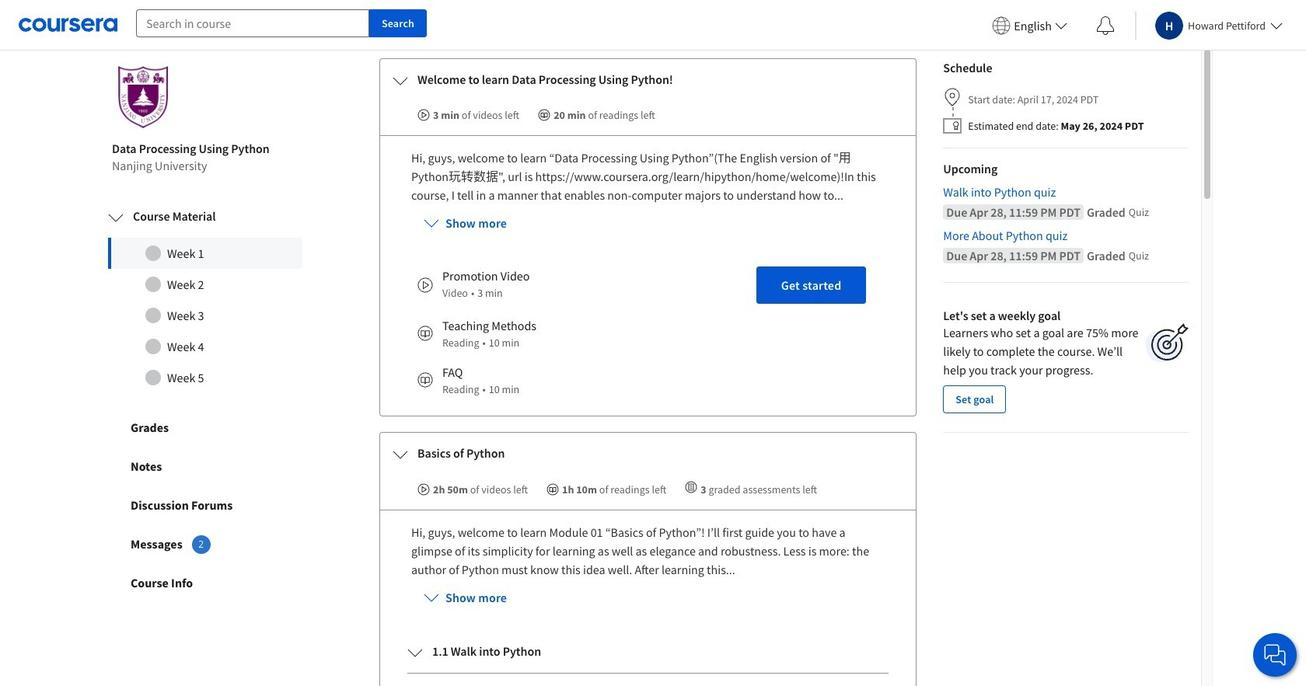 Task type: locate. For each thing, give the bounding box(es) containing it.
nanjing university image
[[112, 66, 174, 129]]



Task type: vqa. For each thing, say whether or not it's contained in the screenshot.
"UX"
no



Task type: describe. For each thing, give the bounding box(es) containing it.
coursera image
[[19, 13, 117, 38]]

help center image
[[1266, 646, 1284, 665]]

Search in course text field
[[136, 9, 369, 37]]



